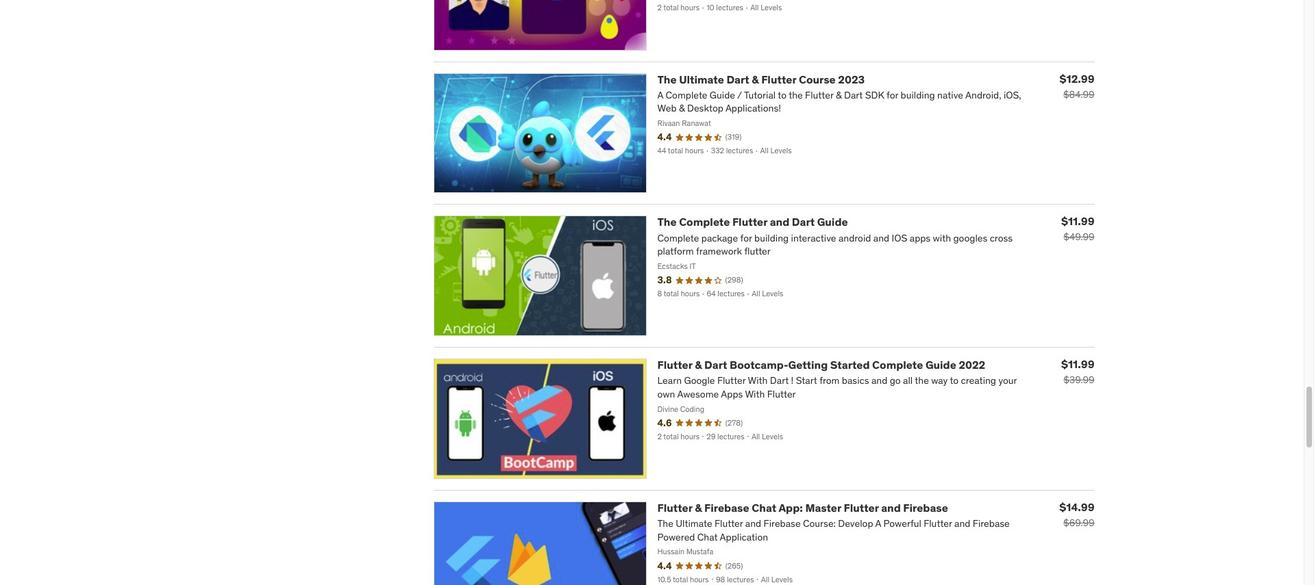 Task type: locate. For each thing, give the bounding box(es) containing it.
& right ultimate
[[752, 72, 759, 86]]

1 $11.99 from the top
[[1062, 215, 1095, 229]]

2 vertical spatial &
[[695, 502, 702, 515]]

$11.99 $39.99
[[1062, 358, 1095, 387]]

$14.99 $69.99
[[1060, 501, 1095, 530]]

$11.99 up the $49.99
[[1062, 215, 1095, 229]]

2 $11.99 from the top
[[1062, 358, 1095, 372]]

0 vertical spatial guide
[[817, 216, 848, 229]]

1 vertical spatial and
[[881, 502, 901, 515]]

the ultimate dart & flutter course 2023 link
[[658, 72, 865, 86]]

$69.99
[[1064, 517, 1095, 530]]

& left chat
[[695, 502, 702, 515]]

flutter & dart bootcamp-getting started complete guide 2022
[[658, 359, 986, 372]]

flutter & dart bootcamp-getting started complete guide 2022 link
[[658, 359, 986, 372]]

0 vertical spatial &
[[752, 72, 759, 86]]

$14.99
[[1060, 501, 1095, 515]]

1 horizontal spatial and
[[881, 502, 901, 515]]

the for the complete flutter and dart guide
[[658, 216, 677, 229]]

the ultimate dart & flutter course 2023
[[658, 72, 865, 86]]

1 horizontal spatial firebase
[[903, 502, 948, 515]]

$39.99
[[1064, 374, 1095, 387]]

guide
[[817, 216, 848, 229], [926, 359, 957, 372]]

1 horizontal spatial guide
[[926, 359, 957, 372]]

$11.99 for flutter & dart bootcamp-getting started complete guide 2022
[[1062, 358, 1095, 372]]

& for firebase
[[695, 502, 702, 515]]

0 vertical spatial complete
[[679, 216, 730, 229]]

1 vertical spatial &
[[695, 359, 702, 372]]

$11.99
[[1062, 215, 1095, 229], [1062, 358, 1095, 372]]

the
[[658, 72, 677, 86], [658, 216, 677, 229]]

1 vertical spatial guide
[[926, 359, 957, 372]]

1 vertical spatial dart
[[792, 216, 815, 229]]

dart
[[727, 72, 750, 86], [792, 216, 815, 229], [705, 359, 727, 372]]

0 vertical spatial the
[[658, 72, 677, 86]]

0 vertical spatial and
[[770, 216, 790, 229]]

& left bootcamp-
[[695, 359, 702, 372]]

master
[[805, 502, 841, 515]]

the complete flutter and dart guide link
[[658, 216, 848, 229]]

0 horizontal spatial and
[[770, 216, 790, 229]]

flutter
[[761, 72, 797, 86], [733, 216, 768, 229], [658, 359, 693, 372], [658, 502, 693, 515], [844, 502, 879, 515]]

1 vertical spatial the
[[658, 216, 677, 229]]

app:
[[779, 502, 803, 515]]

1 the from the top
[[658, 72, 677, 86]]

0 horizontal spatial firebase
[[705, 502, 749, 515]]

flutter & firebase chat app: master flutter and firebase link
[[658, 502, 948, 515]]

2 the from the top
[[658, 216, 677, 229]]

1 vertical spatial $11.99
[[1062, 358, 1095, 372]]

and
[[770, 216, 790, 229], [881, 502, 901, 515]]

$49.99
[[1064, 231, 1095, 244]]

$11.99 for the complete flutter and dart guide
[[1062, 215, 1095, 229]]

0 vertical spatial $11.99
[[1062, 215, 1095, 229]]

$84.99
[[1064, 88, 1095, 101]]

0 horizontal spatial complete
[[679, 216, 730, 229]]

flutter & firebase chat app: master flutter and firebase
[[658, 502, 948, 515]]

$11.99 up the $39.99
[[1062, 358, 1095, 372]]

2 vertical spatial dart
[[705, 359, 727, 372]]

firebase
[[705, 502, 749, 515], [903, 502, 948, 515]]

dart for bootcamp-
[[705, 359, 727, 372]]

1 horizontal spatial complete
[[872, 359, 923, 372]]

$11.99 $49.99
[[1062, 215, 1095, 244]]

complete
[[679, 216, 730, 229], [872, 359, 923, 372]]

&
[[752, 72, 759, 86], [695, 359, 702, 372], [695, 502, 702, 515]]

0 vertical spatial dart
[[727, 72, 750, 86]]



Task type: vqa. For each thing, say whether or not it's contained in the screenshot.
the —
no



Task type: describe. For each thing, give the bounding box(es) containing it.
course
[[799, 72, 836, 86]]

dart for &
[[727, 72, 750, 86]]

getting
[[788, 359, 828, 372]]

$12.99 $84.99
[[1060, 72, 1095, 101]]

bootcamp-
[[730, 359, 788, 372]]

chat
[[752, 502, 777, 515]]

ultimate
[[679, 72, 724, 86]]

2022
[[959, 359, 986, 372]]

2023
[[838, 72, 865, 86]]

2 firebase from the left
[[903, 502, 948, 515]]

1 firebase from the left
[[705, 502, 749, 515]]

started
[[830, 359, 870, 372]]

0 horizontal spatial guide
[[817, 216, 848, 229]]

the for the ultimate dart & flutter course 2023
[[658, 72, 677, 86]]

1 vertical spatial complete
[[872, 359, 923, 372]]

& for dart
[[695, 359, 702, 372]]

the complete flutter and dart guide
[[658, 216, 848, 229]]

$12.99
[[1060, 72, 1095, 85]]



